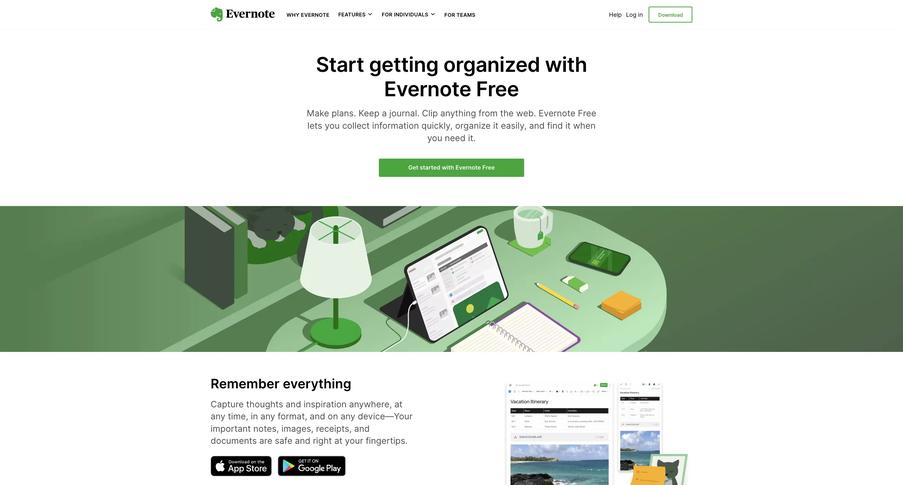 Task type: describe. For each thing, give the bounding box(es) containing it.
1 horizontal spatial at
[[395, 399, 403, 410]]

free inside start getting organized with evernote free
[[476, 77, 519, 102]]

receipts,
[[316, 424, 352, 435]]

anything
[[441, 108, 476, 119]]

safe
[[275, 436, 293, 447]]

lets
[[308, 121, 323, 131]]

documents
[[211, 436, 257, 447]]

when
[[574, 121, 596, 131]]

log
[[627, 11, 637, 18]]

for for for teams
[[445, 12, 456, 18]]

illustration of many devices using evernote image
[[0, 206, 904, 363]]

why
[[287, 12, 300, 18]]

anywhere,
[[349, 399, 392, 410]]

time,
[[228, 412, 248, 422]]

the
[[501, 108, 514, 119]]

get started with evernote free link
[[379, 159, 524, 177]]

your
[[345, 436, 364, 447]]

thoughts
[[246, 399, 283, 410]]

capture
[[211, 399, 244, 410]]

for teams link
[[445, 11, 476, 18]]

for for for individuals
[[382, 11, 393, 18]]

1 horizontal spatial in
[[639, 11, 643, 18]]

a
[[382, 108, 387, 119]]

important
[[211, 424, 251, 435]]

in inside capture thoughts and inspiration anywhere, at any time, in any format, and on any device—your important notes, images, receipts, and documents are safe and right at your fingertips.
[[251, 412, 258, 422]]

evernote right why in the left top of the page
[[301, 12, 330, 18]]

inspiration
[[304, 399, 347, 410]]

individuals
[[394, 11, 429, 18]]

capture thoughts and inspiration anywhere, at any time, in any format, and on any device—your important notes, images, receipts, and documents are safe and right at your fingertips.
[[211, 399, 413, 447]]

collect
[[342, 121, 370, 131]]

fingertips.
[[366, 436, 408, 447]]

and up your
[[354, 424, 370, 435]]

free inside make plans. keep a journal. clip anything from the web. evernote free lets you collect information quickly, organize it easily, and find it when you need it.
[[578, 108, 597, 119]]

why evernote
[[287, 12, 330, 18]]

images,
[[282, 424, 314, 435]]

on
[[328, 412, 338, 422]]

notes,
[[254, 424, 279, 435]]

right
[[313, 436, 332, 447]]

help link
[[610, 11, 622, 18]]

1 vertical spatial at
[[335, 436, 343, 447]]

get
[[409, 164, 419, 171]]

getting
[[369, 52, 439, 77]]

and down inspiration
[[310, 412, 326, 422]]

and down images,
[[295, 436, 311, 447]]

for individuals button
[[382, 11, 436, 18]]

2 any from the left
[[261, 412, 275, 422]]



Task type: vqa. For each thing, say whether or not it's contained in the screenshot.
Page.
no



Task type: locate. For each thing, give the bounding box(es) containing it.
evernote logo image
[[211, 7, 275, 22]]

information
[[372, 121, 419, 131]]

it right find
[[566, 121, 571, 131]]

free inside get started with evernote free link
[[483, 164, 495, 171]]

need
[[445, 133, 466, 143]]

1 horizontal spatial it
[[566, 121, 571, 131]]

evernote
[[301, 12, 330, 18], [384, 77, 472, 102], [539, 108, 576, 119], [456, 164, 481, 171]]

1 vertical spatial free
[[578, 108, 597, 119]]

1 horizontal spatial with
[[545, 52, 588, 77]]

for inside button
[[382, 11, 393, 18]]

0 horizontal spatial in
[[251, 412, 258, 422]]

evernote inside make plans. keep a journal. clip anything from the web. evernote free lets you collect information quickly, organize it easily, and find it when you need it.
[[539, 108, 576, 119]]

1 horizontal spatial you
[[428, 133, 443, 143]]

0 horizontal spatial you
[[325, 121, 340, 131]]

any down capture
[[211, 412, 226, 422]]

at up the device—your
[[395, 399, 403, 410]]

you down plans.
[[325, 121, 340, 131]]

easily,
[[501, 121, 527, 131]]

from
[[479, 108, 498, 119]]

and down web.
[[530, 121, 545, 131]]

with inside start getting organized with evernote free
[[545, 52, 588, 77]]

it down from
[[494, 121, 499, 131]]

organize
[[456, 121, 491, 131]]

keep
[[359, 108, 380, 119]]

and
[[530, 121, 545, 131], [286, 399, 301, 410], [310, 412, 326, 422], [354, 424, 370, 435], [295, 436, 311, 447]]

for
[[382, 11, 393, 18], [445, 12, 456, 18]]

remember everything
[[211, 376, 352, 392]]

2 it from the left
[[566, 121, 571, 131]]

at down receipts,
[[335, 436, 343, 447]]

capture everything with evernote image
[[503, 378, 693, 486]]

2 horizontal spatial any
[[341, 412, 356, 422]]

0 vertical spatial at
[[395, 399, 403, 410]]

0 vertical spatial in
[[639, 11, 643, 18]]

1 vertical spatial you
[[428, 133, 443, 143]]

any up notes,
[[261, 412, 275, 422]]

1 horizontal spatial for
[[445, 12, 456, 18]]

in down thoughts at the bottom of page
[[251, 412, 258, 422]]

0 vertical spatial with
[[545, 52, 588, 77]]

1 it from the left
[[494, 121, 499, 131]]

any right on
[[341, 412, 356, 422]]

everything
[[283, 376, 352, 392]]

1 horizontal spatial any
[[261, 412, 275, 422]]

0 vertical spatial free
[[476, 77, 519, 102]]

and up format,
[[286, 399, 301, 410]]

device—your
[[358, 412, 413, 422]]

0 horizontal spatial any
[[211, 412, 226, 422]]

are
[[259, 436, 273, 447]]

at
[[395, 399, 403, 410], [335, 436, 343, 447]]

0 horizontal spatial at
[[335, 436, 343, 447]]

free
[[476, 77, 519, 102], [578, 108, 597, 119], [483, 164, 495, 171]]

1 vertical spatial in
[[251, 412, 258, 422]]

log in link
[[627, 11, 643, 18]]

journal.
[[390, 108, 420, 119]]

it.
[[468, 133, 476, 143]]

in right log
[[639, 11, 643, 18]]

evernote up find
[[539, 108, 576, 119]]

download link
[[649, 7, 693, 23]]

and inside make plans. keep a journal. clip anything from the web. evernote free lets you collect information quickly, organize it easily, and find it when you need it.
[[530, 121, 545, 131]]

log in
[[627, 11, 643, 18]]

0 vertical spatial you
[[325, 121, 340, 131]]

quickly,
[[422, 121, 453, 131]]

for left individuals
[[382, 11, 393, 18]]

for teams
[[445, 12, 476, 18]]

you
[[325, 121, 340, 131], [428, 133, 443, 143]]

get started with evernote free
[[409, 164, 495, 171]]

start getting organized with evernote free
[[316, 52, 588, 102]]

0 horizontal spatial it
[[494, 121, 499, 131]]

evernote down it.
[[456, 164, 481, 171]]

format,
[[278, 412, 308, 422]]

it
[[494, 121, 499, 131], [566, 121, 571, 131]]

remember
[[211, 376, 280, 392]]

help
[[610, 11, 622, 18]]

start
[[316, 52, 364, 77]]

0 horizontal spatial with
[[442, 164, 454, 171]]

evernote inside start getting organized with evernote free
[[384, 77, 472, 102]]

make
[[307, 108, 329, 119]]

2 vertical spatial free
[[483, 164, 495, 171]]

features
[[339, 11, 366, 18]]

for individuals
[[382, 11, 429, 18]]

find
[[548, 121, 563, 131]]

why evernote link
[[287, 11, 330, 18]]

teams
[[457, 12, 476, 18]]

3 any from the left
[[341, 412, 356, 422]]

you down quickly,
[[428, 133, 443, 143]]

clip
[[422, 108, 438, 119]]

any
[[211, 412, 226, 422], [261, 412, 275, 422], [341, 412, 356, 422]]

0 horizontal spatial for
[[382, 11, 393, 18]]

features button
[[339, 11, 373, 18]]

in
[[639, 11, 643, 18], [251, 412, 258, 422]]

for left teams
[[445, 12, 456, 18]]

1 vertical spatial with
[[442, 164, 454, 171]]

download
[[659, 12, 683, 18]]

with
[[545, 52, 588, 77], [442, 164, 454, 171]]

started
[[420, 164, 441, 171]]

1 any from the left
[[211, 412, 226, 422]]

make plans. keep a journal. clip anything from the web. evernote free lets you collect information quickly, organize it easily, and find it when you need it.
[[307, 108, 597, 143]]

organized
[[444, 52, 541, 77]]

web.
[[517, 108, 536, 119]]

plans.
[[332, 108, 356, 119]]

evernote up "clip"
[[384, 77, 472, 102]]



